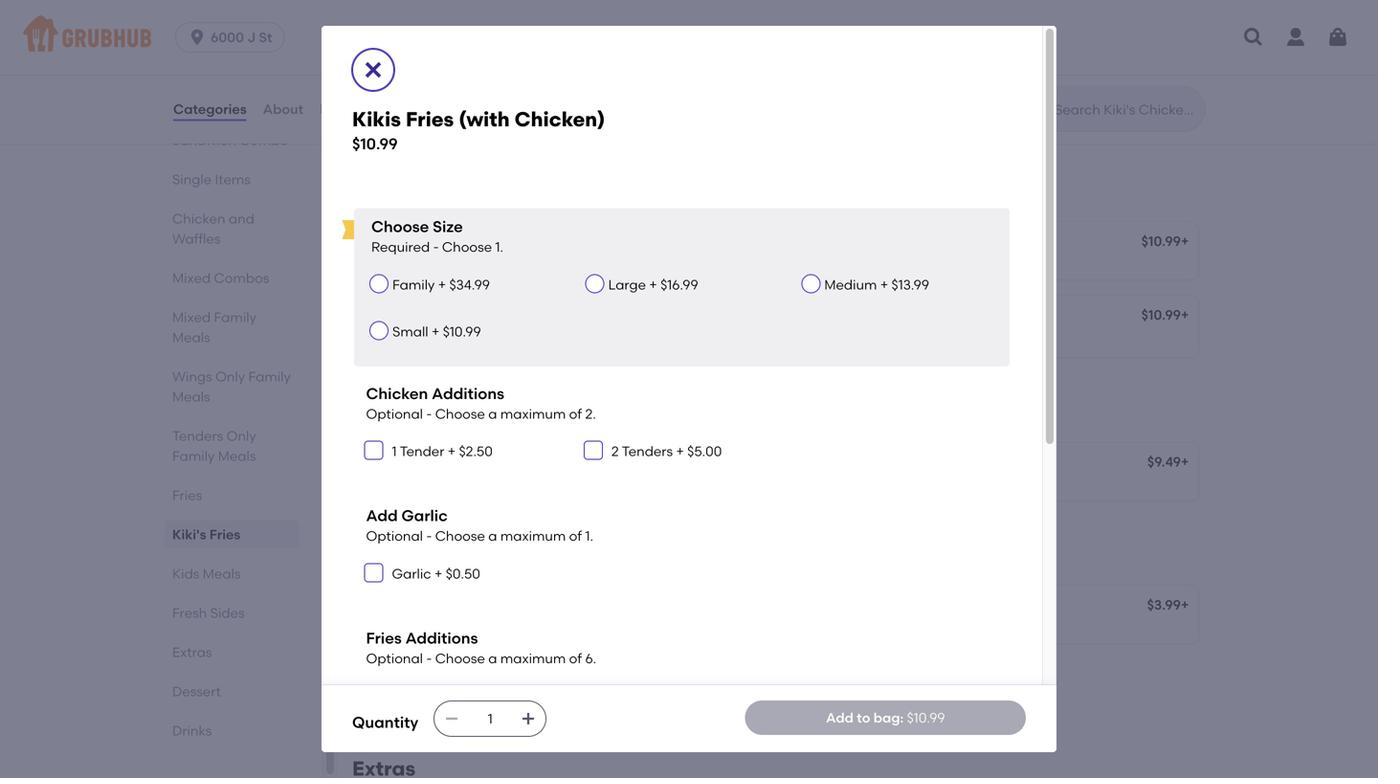 Task type: locate. For each thing, give the bounding box(es) containing it.
2 of from the top
[[569, 528, 582, 544]]

fresh sides up extras
[[172, 605, 245, 621]]

svg image up garlic fries
[[362, 58, 385, 81]]

of
[[569, 406, 582, 422], [569, 528, 582, 544], [569, 650, 582, 667]]

- inside fries additions optional - choose a maximum of 6.
[[426, 650, 432, 667]]

kids down kiki's on the bottom left of the page
[[172, 566, 199, 582]]

1 vertical spatial kids meals
[[172, 566, 241, 582]]

0 horizontal spatial $3.99 +
[[718, 671, 760, 687]]

choose inside add garlic optional - choose a maximum of 1.
[[435, 528, 485, 544]]

2 mixed from the top
[[172, 309, 211, 325]]

1 vertical spatial $3.99 +
[[718, 671, 760, 687]]

kikis left tots
[[368, 235, 398, 251]]

a for fries additions
[[488, 650, 497, 667]]

$3.99
[[1147, 597, 1181, 613], [718, 671, 752, 687]]

fries
[[451, 18, 482, 34], [870, 18, 901, 34], [411, 92, 442, 108], [406, 107, 454, 132], [401, 309, 432, 325], [172, 487, 202, 503], [210, 526, 240, 543], [366, 629, 402, 647]]

0 horizontal spatial $4.99
[[718, 16, 752, 32]]

tots
[[401, 235, 428, 251]]

chicken
[[172, 112, 225, 128], [172, 211, 225, 227], [366, 384, 428, 403]]

$10.99 +
[[1141, 233, 1189, 249], [1141, 307, 1189, 323]]

0 vertical spatial kids meals
[[352, 398, 461, 422]]

meals
[[172, 329, 210, 346], [172, 389, 210, 405], [401, 398, 461, 422], [218, 448, 256, 464], [203, 566, 241, 582]]

mixed inside the mixed family meals
[[172, 309, 211, 325]]

0 vertical spatial (no
[[431, 235, 455, 251]]

$3.99 +
[[1147, 597, 1189, 613], [718, 671, 760, 687]]

2 vertical spatial chicken
[[366, 384, 428, 403]]

optional inside fries additions optional - choose a maximum of 6.
[[366, 650, 423, 667]]

2 $9.49 from the left
[[1147, 454, 1181, 470]]

- up tender
[[426, 406, 432, 422]]

meals down wings only family meals
[[218, 448, 256, 464]]

3 optional from the top
[[366, 650, 423, 667]]

1 vertical spatial kikis
[[368, 235, 398, 251]]

1 horizontal spatial add
[[826, 710, 854, 726]]

additions inside chicken additions optional - choose a maximum of 2.
[[432, 384, 504, 403]]

chicken inside chicken additions optional - choose a maximum of 2.
[[366, 384, 428, 403]]

2 tenders + $5.00
[[611, 443, 722, 460]]

chicken inside chicken and waffles
[[172, 211, 225, 227]]

fresh up 'garlic + $0.50'
[[352, 541, 407, 565]]

1 vertical spatial 1.
[[585, 528, 593, 544]]

fresh sides up 'garlic + $0.50'
[[352, 541, 466, 565]]

family down required
[[392, 276, 435, 293]]

- up 'garlic + $0.50'
[[426, 528, 432, 544]]

chicken)
[[515, 107, 605, 132], [458, 235, 517, 251], [463, 309, 522, 325]]

family up kiki's on the bottom left of the page
[[172, 448, 215, 464]]

only for tenders
[[226, 428, 256, 444]]

0 horizontal spatial 1.
[[495, 239, 503, 255]]

2 vertical spatial maximum
[[500, 650, 566, 667]]

1 vertical spatial chicken
[[172, 211, 225, 227]]

1 vertical spatial additions
[[405, 629, 478, 647]]

a up the $2.50
[[488, 406, 497, 422]]

of inside add garlic optional - choose a maximum of 1.
[[569, 528, 582, 544]]

$5.00
[[687, 443, 722, 460]]

additions for chicken additions
[[432, 384, 504, 403]]

(no right tots
[[431, 235, 455, 251]]

mixed down mixed combos on the left of page
[[172, 309, 211, 325]]

1 vertical spatial mixed
[[172, 309, 211, 325]]

chicken) inside kikis fries (with chicken) $10.99
[[515, 107, 605, 132]]

tenders only family meals
[[172, 428, 256, 464]]

maximum inside chicken additions optional - choose a maximum of 2.
[[500, 406, 566, 422]]

optional for fries
[[366, 650, 423, 667]]

0 vertical spatial additions
[[432, 384, 504, 403]]

sides
[[411, 541, 466, 565], [210, 605, 245, 621]]

garlic down nuggets
[[402, 506, 448, 525]]

garlic down straight
[[368, 92, 408, 108]]

1 horizontal spatial $4.99
[[1147, 90, 1181, 106]]

a inside fries additions optional - choose a maximum of 6.
[[488, 650, 497, 667]]

kids up 1
[[352, 398, 396, 422]]

chicken inside the chicken sandwich combo
[[172, 112, 225, 128]]

extras
[[172, 644, 212, 660]]

garlic
[[368, 92, 408, 108], [402, 506, 448, 525], [392, 566, 431, 582]]

3 nuggets
[[368, 456, 435, 472]]

- for chicken
[[426, 406, 432, 422]]

categories
[[173, 101, 247, 117]]

$16.99
[[660, 276, 698, 293]]

optional up the macaroni
[[366, 650, 423, 667]]

$9.49
[[719, 454, 752, 470], [1147, 454, 1181, 470]]

maximum for add garlic
[[500, 528, 566, 544]]

choose for choose size
[[442, 239, 492, 255]]

1 horizontal spatial $4.99 +
[[1147, 90, 1189, 106]]

- up macaroni salad
[[426, 650, 432, 667]]

0 horizontal spatial add
[[366, 506, 398, 525]]

sides up extras
[[210, 605, 245, 621]]

add garlic optional - choose a maximum of 1.
[[366, 506, 593, 544]]

optional inside add garlic optional - choose a maximum of 1.
[[366, 528, 423, 544]]

fresh
[[352, 541, 407, 565], [172, 605, 207, 621]]

shoestring fries
[[796, 18, 901, 34]]

1 vertical spatial (no
[[435, 309, 459, 325]]

$9.49 for $9.49 +
[[1147, 454, 1181, 470]]

fries inside kikis fries (with chicken) $10.99
[[406, 107, 454, 132]]

size
[[433, 217, 463, 236]]

1 of from the top
[[569, 406, 582, 422]]

additions up the $2.50
[[432, 384, 504, 403]]

optional
[[366, 406, 423, 422], [366, 528, 423, 544], [366, 650, 423, 667]]

svg image for 2 tenders
[[587, 445, 599, 456]]

2 optional from the top
[[366, 528, 423, 544]]

add for add to bag:
[[826, 710, 854, 726]]

svg image
[[188, 28, 207, 47], [362, 58, 385, 81], [587, 445, 599, 456], [368, 567, 379, 579]]

1 vertical spatial only
[[226, 428, 256, 444]]

0 vertical spatial $3.99 +
[[1147, 597, 1189, 613]]

add
[[366, 506, 398, 525], [826, 710, 854, 726]]

family inside the mixed family meals
[[214, 309, 256, 325]]

add inside add garlic optional - choose a maximum of 1.
[[366, 506, 398, 525]]

1 horizontal spatial fresh
[[352, 541, 407, 565]]

1 vertical spatial fresh sides
[[172, 605, 245, 621]]

only inside tenders only family meals
[[226, 428, 256, 444]]

svg image left "6000"
[[188, 28, 207, 47]]

svg image inside the 6000 j st button
[[188, 28, 207, 47]]

meals inside the mixed family meals
[[172, 329, 210, 346]]

only right "wings"
[[215, 368, 245, 385]]

of for chicken additions
[[569, 406, 582, 422]]

straight
[[368, 18, 421, 34]]

0 horizontal spatial $9.49
[[719, 454, 752, 470]]

svg image left 'garlic + $0.50'
[[368, 567, 379, 579]]

1 vertical spatial of
[[569, 528, 582, 544]]

0 vertical spatial kids
[[352, 398, 396, 422]]

a inside chicken additions optional - choose a maximum of 2.
[[488, 406, 497, 422]]

maximum inside fries additions optional - choose a maximum of 6.
[[500, 650, 566, 667]]

maximum inside add garlic optional - choose a maximum of 1.
[[500, 528, 566, 544]]

of for add garlic
[[569, 528, 582, 544]]

medium + $13.99
[[824, 276, 929, 293]]

additions inside fries additions optional - choose a maximum of 6.
[[405, 629, 478, 647]]

kikis
[[352, 107, 401, 132], [368, 235, 398, 251], [368, 309, 398, 325]]

0 vertical spatial garlic
[[368, 92, 408, 108]]

reviews button
[[319, 75, 374, 144]]

svg image for garlic
[[368, 567, 379, 579]]

0 vertical spatial a
[[488, 406, 497, 422]]

- for choose
[[433, 239, 439, 255]]

- inside choose size required - choose 1.
[[433, 239, 439, 255]]

svg image left the 2
[[587, 445, 599, 456]]

choose
[[371, 217, 429, 236], [442, 239, 492, 255], [435, 406, 485, 422], [435, 528, 485, 544], [435, 650, 485, 667]]

sides up 'garlic + $0.50'
[[411, 541, 466, 565]]

1 horizontal spatial 1.
[[585, 528, 593, 544]]

svg image for 6000 j st
[[188, 28, 207, 47]]

add for add garlic
[[366, 506, 398, 525]]

1 horizontal spatial $9.49
[[1147, 454, 1181, 470]]

a inside add garlic optional - choose a maximum of 1.
[[488, 528, 497, 544]]

2 a from the top
[[488, 528, 497, 544]]

optional for chicken
[[366, 406, 423, 422]]

maximum
[[500, 406, 566, 422], [500, 528, 566, 544], [500, 650, 566, 667]]

fresh sides
[[352, 541, 466, 565], [172, 605, 245, 621]]

main navigation navigation
[[0, 0, 1378, 75]]

add down 3
[[366, 506, 398, 525]]

0 vertical spatial chicken)
[[515, 107, 605, 132]]

1 vertical spatial add
[[826, 710, 854, 726]]

Input item quantity number field
[[469, 702, 511, 736]]

1 vertical spatial optional
[[366, 528, 423, 544]]

single items
[[172, 171, 251, 188]]

large + $16.99
[[608, 276, 698, 293]]

+
[[752, 16, 760, 32], [1181, 90, 1189, 106], [1181, 233, 1189, 249], [438, 276, 446, 293], [649, 276, 657, 293], [880, 276, 888, 293], [1181, 307, 1189, 323], [432, 324, 440, 340], [448, 443, 456, 460], [676, 443, 684, 460], [1181, 454, 1189, 470], [435, 566, 442, 582], [1181, 597, 1189, 613], [752, 671, 760, 687]]

about
[[263, 101, 303, 117]]

family down combos at top left
[[214, 309, 256, 325]]

optional up 'garlic + $0.50'
[[366, 528, 423, 544]]

$4.99
[[718, 16, 752, 32], [1147, 90, 1181, 106]]

- inside chicken additions optional - choose a maximum of 2.
[[426, 406, 432, 422]]

0 vertical spatial fresh
[[352, 541, 407, 565]]

0 horizontal spatial kids meals
[[172, 566, 241, 582]]

1. inside choose size required - choose 1.
[[495, 239, 503, 255]]

chicken) down $34.99
[[463, 309, 522, 325]]

tenders right the 2
[[622, 443, 673, 460]]

3 maximum from the top
[[500, 650, 566, 667]]

additions
[[432, 384, 504, 403], [405, 629, 478, 647]]

(no
[[431, 235, 455, 251], [435, 309, 459, 325]]

kikis right the about button
[[352, 107, 401, 132]]

Search Kiki's Chicken Place search field
[[1053, 100, 1199, 119]]

tenders inside tenders only family meals
[[172, 428, 223, 444]]

meals down the kiki's fries
[[203, 566, 241, 582]]

meals inside wings only family meals
[[172, 389, 210, 405]]

choose up salad
[[435, 650, 485, 667]]

0 vertical spatial 1.
[[495, 239, 503, 255]]

of inside fries additions optional - choose a maximum of 6.
[[569, 650, 582, 667]]

optional up 1
[[366, 406, 423, 422]]

a down the $2.50
[[488, 528, 497, 544]]

2 vertical spatial garlic
[[392, 566, 431, 582]]

0 horizontal spatial $4.99 +
[[718, 16, 760, 32]]

1 $10.99 + from the top
[[1141, 233, 1189, 249]]

kids meals down the kiki's fries
[[172, 566, 241, 582]]

mixed down waffles
[[172, 270, 211, 286]]

1 vertical spatial a
[[488, 528, 497, 544]]

of inside chicken additions optional - choose a maximum of 2.
[[569, 406, 582, 422]]

0 vertical spatial of
[[569, 406, 582, 422]]

mixed combos
[[172, 270, 269, 286]]

0 horizontal spatial tenders
[[172, 428, 223, 444]]

0 horizontal spatial kids
[[172, 566, 199, 582]]

$4.99 +
[[718, 16, 760, 32], [1147, 90, 1189, 106]]

chicken up 'sandwich'
[[172, 112, 225, 128]]

1 vertical spatial maximum
[[500, 528, 566, 544]]

1 optional from the top
[[366, 406, 423, 422]]

1 a from the top
[[488, 406, 497, 422]]

chicken) right (with
[[515, 107, 605, 132]]

2 vertical spatial a
[[488, 650, 497, 667]]

chicken up waffles
[[172, 211, 225, 227]]

0 vertical spatial mixed
[[172, 270, 211, 286]]

kids meals up 1
[[352, 398, 461, 422]]

medium
[[824, 276, 877, 293]]

a
[[488, 406, 497, 422], [488, 528, 497, 544], [488, 650, 497, 667]]

3 of from the top
[[569, 650, 582, 667]]

wings only family meals
[[172, 368, 291, 405]]

choose inside fries additions optional - choose a maximum of 6.
[[435, 650, 485, 667]]

meals inside tenders only family meals
[[218, 448, 256, 464]]

fries additions optional - choose a maximum of 6.
[[366, 629, 596, 667]]

0 horizontal spatial fresh sides
[[172, 605, 245, 621]]

3 a from the top
[[488, 650, 497, 667]]

only inside wings only family meals
[[215, 368, 245, 385]]

kids meals
[[352, 398, 461, 422], [172, 566, 241, 582]]

drinks
[[172, 723, 212, 739]]

choose up $0.50
[[435, 528, 485, 544]]

kikis down "family + $34.99"
[[368, 309, 398, 325]]

tenders down "wings"
[[172, 428, 223, 444]]

1
[[392, 443, 397, 460]]

fresh up extras
[[172, 605, 207, 621]]

$9.49 for $9.49
[[719, 454, 752, 470]]

mixed
[[172, 270, 211, 286], [172, 309, 211, 325]]

kids
[[352, 398, 396, 422], [172, 566, 199, 582]]

1 horizontal spatial kids
[[352, 398, 396, 422]]

kikis inside kikis fries (with chicken) $10.99
[[352, 107, 401, 132]]

1 vertical spatial garlic
[[402, 506, 448, 525]]

-
[[433, 239, 439, 255], [426, 406, 432, 422], [426, 528, 432, 544], [426, 650, 432, 667]]

svg image
[[1242, 26, 1265, 49], [1327, 26, 1350, 49], [368, 445, 379, 456], [444, 711, 460, 726], [521, 711, 536, 726]]

add left to
[[826, 710, 854, 726]]

1.
[[495, 239, 503, 255], [585, 528, 593, 544]]

1 vertical spatial kids
[[172, 566, 199, 582]]

- inside add garlic optional - choose a maximum of 1.
[[426, 528, 432, 544]]

2 vertical spatial chicken)
[[463, 309, 522, 325]]

(no inside kikis fries (no chicken) button
[[435, 309, 459, 325]]

$10.99
[[352, 134, 398, 153], [1141, 233, 1181, 249], [1141, 307, 1181, 323], [443, 324, 481, 340], [907, 710, 945, 726]]

- right tots
[[433, 239, 439, 255]]

garlic fries button
[[356, 79, 770, 137]]

meals down "wings"
[[172, 389, 210, 405]]

choose up the $2.50
[[435, 406, 485, 422]]

a for chicken additions
[[488, 406, 497, 422]]

1 mixed from the top
[[172, 270, 211, 286]]

0 vertical spatial kikis
[[352, 107, 401, 132]]

garlic inside button
[[368, 92, 408, 108]]

family + $34.99
[[392, 276, 490, 293]]

choose for fries additions
[[435, 650, 485, 667]]

chicken and waffles
[[172, 211, 254, 247]]

1 vertical spatial $10.99 +
[[1141, 307, 1189, 323]]

1 vertical spatial $4.99
[[1147, 90, 1181, 106]]

fries inside 'button'
[[870, 18, 901, 34]]

additions up salad
[[405, 629, 478, 647]]

2 maximum from the top
[[500, 528, 566, 544]]

0 vertical spatial optional
[[366, 406, 423, 422]]

choose size required - choose 1.
[[371, 217, 503, 255]]

(no down "family + $34.99"
[[435, 309, 459, 325]]

$34.99
[[449, 276, 490, 293]]

0 vertical spatial add
[[366, 506, 398, 525]]

garlic left $0.50
[[392, 566, 431, 582]]

family down the mixed family meals
[[248, 368, 291, 385]]

1 tender + $2.50
[[392, 443, 493, 460]]

1 horizontal spatial sides
[[411, 541, 466, 565]]

0 vertical spatial $10.99 +
[[1141, 233, 1189, 249]]

0 vertical spatial maximum
[[500, 406, 566, 422]]

optional inside chicken additions optional - choose a maximum of 2.
[[366, 406, 423, 422]]

1 $9.49 from the left
[[719, 454, 752, 470]]

only down wings only family meals
[[226, 428, 256, 444]]

chicken up 1
[[366, 384, 428, 403]]

0 vertical spatial chicken
[[172, 112, 225, 128]]

meals up "wings"
[[172, 329, 210, 346]]

required
[[371, 239, 430, 255]]

1 horizontal spatial $3.99 +
[[1147, 597, 1189, 613]]

choose inside chicken additions optional - choose a maximum of 2.
[[435, 406, 485, 422]]

best
[[808, 289, 832, 303]]

1 maximum from the top
[[500, 406, 566, 422]]

2 vertical spatial kikis
[[368, 309, 398, 325]]

1 horizontal spatial $3.99
[[1147, 597, 1181, 613]]

0 vertical spatial fresh sides
[[352, 541, 466, 565]]

1 vertical spatial chicken)
[[458, 235, 517, 251]]

choose down 'size'
[[442, 239, 492, 255]]

2 vertical spatial optional
[[366, 650, 423, 667]]

1 vertical spatial $4.99 +
[[1147, 90, 1189, 106]]

1 vertical spatial $3.99
[[718, 671, 752, 687]]

choose for add garlic
[[435, 528, 485, 544]]

kikis fries (with chicken) $10.99
[[352, 107, 605, 153]]

(no inside kikis tots (no chicken) button
[[431, 235, 455, 251]]

bag:
[[874, 710, 904, 726]]

2 vertical spatial of
[[569, 650, 582, 667]]

chicken) up $34.99
[[458, 235, 517, 251]]

0 vertical spatial $4.99
[[718, 16, 752, 32]]

1 vertical spatial fresh
[[172, 605, 207, 621]]

only
[[215, 368, 245, 385], [226, 428, 256, 444]]

reviews
[[320, 101, 373, 117]]

choose for chicken additions
[[435, 406, 485, 422]]

a up input item quantity number field
[[488, 650, 497, 667]]

0 vertical spatial only
[[215, 368, 245, 385]]

0 horizontal spatial sides
[[210, 605, 245, 621]]



Task type: describe. For each thing, give the bounding box(es) containing it.
chicken) for kikis fries (with chicken) $10.99
[[515, 107, 605, 132]]

0 vertical spatial sides
[[411, 541, 466, 565]]

mixed family meals
[[172, 309, 256, 346]]

0 vertical spatial $4.99 +
[[718, 16, 760, 32]]

1 horizontal spatial fresh sides
[[352, 541, 466, 565]]

st
[[259, 29, 272, 45]]

6.
[[585, 650, 596, 667]]

1 horizontal spatial tenders
[[622, 443, 673, 460]]

maximum for fries additions
[[500, 650, 566, 667]]

single
[[172, 171, 212, 188]]

$10.99 inside kikis fries (with chicken) $10.99
[[352, 134, 398, 153]]

macaroni salad
[[368, 672, 472, 689]]

sandwich
[[172, 132, 236, 148]]

optional for add
[[366, 528, 423, 544]]

kiki's fries
[[172, 526, 240, 543]]

$2.50
[[459, 443, 493, 460]]

j
[[247, 29, 256, 45]]

6000
[[211, 29, 244, 45]]

shoestring fries button
[[785, 5, 1198, 63]]

0 horizontal spatial $3.99
[[718, 671, 752, 687]]

cut
[[424, 18, 448, 34]]

only for wings
[[215, 368, 245, 385]]

- for add
[[426, 528, 432, 544]]

kikis tots (no chicken)
[[368, 235, 517, 251]]

combos
[[214, 270, 269, 286]]

mixed for mixed combos
[[172, 270, 211, 286]]

macaroni
[[368, 672, 430, 689]]

garlic for +
[[392, 566, 431, 582]]

garlic fries
[[368, 92, 442, 108]]

$9.49 +
[[1147, 454, 1189, 470]]

kikis fries (no chicken) button
[[356, 296, 770, 357]]

maximum for chicken additions
[[500, 406, 566, 422]]

2.
[[585, 406, 596, 422]]

1 vertical spatial sides
[[210, 605, 245, 621]]

choose up required
[[371, 217, 429, 236]]

$13.99
[[892, 276, 929, 293]]

kiki's
[[172, 526, 206, 543]]

combo
[[239, 132, 288, 148]]

$0.50
[[446, 566, 480, 582]]

kikis tots (no chicken) button
[[356, 222, 770, 280]]

garlic for fries
[[368, 92, 408, 108]]

small + $10.99
[[392, 324, 481, 340]]

nuggets
[[379, 456, 435, 472]]

categories button
[[172, 75, 248, 144]]

shoestring
[[796, 18, 866, 34]]

0 vertical spatial $3.99
[[1147, 597, 1181, 613]]

tender
[[400, 443, 444, 460]]

to
[[857, 710, 870, 726]]

search icon image
[[1024, 98, 1047, 121]]

garlic inside add garlic optional - choose a maximum of 1.
[[402, 506, 448, 525]]

items
[[215, 171, 251, 188]]

- for fries
[[426, 650, 432, 667]]

kikis for kikis tots (no chicken)
[[368, 235, 398, 251]]

chicken for sandwich
[[172, 112, 225, 128]]

1 horizontal spatial kids meals
[[352, 398, 461, 422]]

of for fries additions
[[569, 650, 582, 667]]

0 horizontal spatial fresh
[[172, 605, 207, 621]]

mixed for mixed family meals
[[172, 309, 211, 325]]

chicken) for kikis fries (no chicken)
[[463, 309, 522, 325]]

salad
[[434, 672, 472, 689]]

1. inside add garlic optional - choose a maximum of 1.
[[585, 528, 593, 544]]

straight cut fries
[[368, 18, 482, 34]]

about button
[[262, 75, 304, 144]]

waffles
[[172, 231, 221, 247]]

6000 j st
[[211, 29, 272, 45]]

chicken additions optional - choose a maximum of 2.
[[366, 384, 596, 422]]

family inside wings only family meals
[[248, 368, 291, 385]]

additions for fries additions
[[405, 629, 478, 647]]

chicken for additions
[[366, 384, 428, 403]]

(no for fries
[[435, 309, 459, 325]]

chicken) for kikis tots (no chicken)
[[458, 235, 517, 251]]

a for add garlic
[[488, 528, 497, 544]]

meals up tender
[[401, 398, 461, 422]]

6000 j st button
[[175, 22, 292, 53]]

quantity
[[352, 713, 418, 732]]

garlic + $0.50
[[392, 566, 480, 582]]

chicken for and
[[172, 211, 225, 227]]

(no for tots
[[431, 235, 455, 251]]

fries inside fries additions optional - choose a maximum of 6.
[[366, 629, 402, 647]]

chicken sandwich combo
[[172, 112, 288, 148]]

2
[[611, 443, 619, 460]]

3
[[368, 456, 376, 472]]

kikis for kikis fries (with chicken) $10.99
[[352, 107, 401, 132]]

kikis for kikis fries (no chicken)
[[368, 309, 398, 325]]

large
[[608, 276, 646, 293]]

(with
[[459, 107, 510, 132]]

add to bag: $10.99
[[826, 710, 945, 726]]

dessert
[[172, 683, 221, 700]]

and
[[229, 211, 254, 227]]

family inside tenders only family meals
[[172, 448, 215, 464]]

small
[[392, 324, 428, 340]]

seller
[[835, 289, 866, 303]]

best seller
[[808, 289, 866, 303]]

wings
[[172, 368, 212, 385]]

kikis fries (no chicken)
[[368, 309, 522, 325]]

2 $10.99 + from the top
[[1141, 307, 1189, 323]]



Task type: vqa. For each thing, say whether or not it's contained in the screenshot.
2023 corresponding to Raul
no



